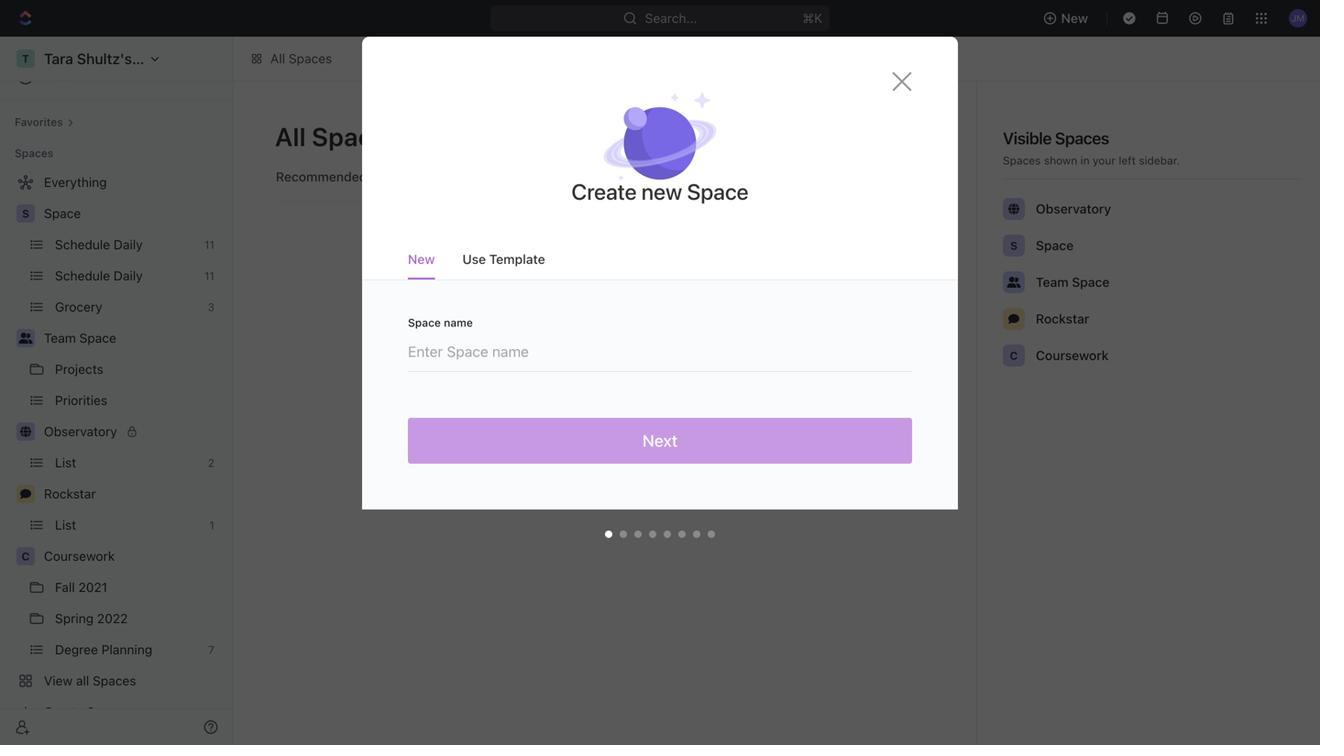 Task type: locate. For each thing, give the bounding box(es) containing it.
new
[[1061, 11, 1088, 26], [408, 252, 435, 267]]

1 horizontal spatial coursework, , element
[[1003, 345, 1025, 367]]

globe image
[[1008, 204, 1019, 215], [20, 426, 31, 437]]

template
[[489, 252, 545, 267]]

1 vertical spatial c
[[22, 550, 30, 563]]

create
[[572, 179, 637, 204]]

0 vertical spatial observatory
[[1036, 201, 1111, 216]]

c
[[1010, 349, 1018, 362], [22, 550, 30, 563]]

rockstar inside "tree"
[[44, 486, 96, 501]]

coursework, , element
[[1003, 345, 1025, 367], [17, 547, 35, 566]]

1 horizontal spatial c
[[1010, 349, 1018, 362]]

c down comment icon at the top right
[[1010, 349, 1018, 362]]

team space right user group image
[[44, 331, 116, 346]]

1 vertical spatial team space
[[44, 331, 116, 346]]

⌘k
[[802, 11, 822, 26]]

shown
[[1044, 154, 1078, 167]]

1 horizontal spatial s
[[1010, 239, 1018, 252]]

rockstar right comment image
[[44, 486, 96, 501]]

0 vertical spatial s
[[22, 207, 29, 220]]

create new space dialog
[[362, 37, 958, 556]]

space
[[687, 179, 749, 204], [44, 206, 81, 221], [1036, 238, 1074, 253], [1072, 275, 1110, 290], [408, 316, 441, 329], [79, 331, 116, 346]]

0 vertical spatial c
[[1010, 349, 1018, 362]]

in
[[1081, 154, 1090, 167]]

s
[[22, 207, 29, 220], [1010, 239, 1018, 252]]

spaces
[[289, 51, 332, 66], [312, 121, 401, 152], [1055, 128, 1109, 148], [15, 147, 54, 160], [1003, 154, 1041, 167]]

1 vertical spatial team
[[44, 331, 76, 346]]

0 horizontal spatial rockstar
[[44, 486, 96, 501]]

c down comment image
[[22, 550, 30, 563]]

0 horizontal spatial observatory
[[44, 424, 117, 439]]

0 horizontal spatial coursework, , element
[[17, 547, 35, 566]]

team space
[[1036, 275, 1110, 290], [44, 331, 116, 346]]

tree containing space
[[7, 168, 226, 727]]

1 vertical spatial new
[[408, 252, 435, 267]]

coursework
[[1036, 348, 1109, 363], [44, 549, 115, 564]]

coursework inside sidebar navigation
[[44, 549, 115, 564]]

1 horizontal spatial space, , element
[[1003, 235, 1025, 257]]

0 horizontal spatial team
[[44, 331, 76, 346]]

all
[[270, 51, 285, 66], [275, 121, 306, 152]]

1 vertical spatial all
[[275, 121, 306, 152]]

0 horizontal spatial new
[[408, 252, 435, 267]]

space, , element
[[17, 204, 35, 223], [1003, 235, 1025, 257]]

space inside "link"
[[44, 206, 81, 221]]

tree inside sidebar navigation
[[7, 168, 226, 727]]

coursework, , element inside "tree"
[[17, 547, 35, 566]]

coursework, , element for comment image
[[17, 547, 35, 566]]

0 horizontal spatial team space
[[44, 331, 116, 346]]

0 horizontal spatial s
[[22, 207, 29, 220]]

1 horizontal spatial rockstar
[[1036, 311, 1089, 326]]

team right user group icon
[[1036, 275, 1069, 290]]

observatory down in
[[1036, 201, 1111, 216]]

favorites button
[[7, 111, 81, 133]]

coursework, , element down comment image
[[17, 547, 35, 566]]

create new space
[[572, 179, 749, 204]]

1 horizontal spatial team
[[1036, 275, 1069, 290]]

s inside "tree"
[[22, 207, 29, 220]]

0 vertical spatial new
[[1061, 11, 1088, 26]]

tree
[[7, 168, 226, 727]]

space, , element inside "tree"
[[17, 204, 35, 223]]

0 horizontal spatial globe image
[[20, 426, 31, 437]]

observatory
[[1036, 201, 1111, 216], [44, 424, 117, 439]]

1 horizontal spatial coursework
[[1036, 348, 1109, 363]]

new inside button
[[1061, 11, 1088, 26]]

0 vertical spatial rockstar
[[1036, 311, 1089, 326]]

next
[[642, 431, 678, 451]]

1 vertical spatial observatory
[[44, 424, 117, 439]]

team right user group image
[[44, 331, 76, 346]]

0 horizontal spatial coursework
[[44, 549, 115, 564]]

0 vertical spatial globe image
[[1008, 204, 1019, 215]]

coursework, , element for comment icon at the top right
[[1003, 345, 1025, 367]]

c inside "tree"
[[22, 550, 30, 563]]

comment image
[[1008, 314, 1019, 325]]

0 vertical spatial team space
[[1036, 275, 1110, 290]]

use
[[462, 252, 486, 267]]

all spaces
[[270, 51, 332, 66], [275, 121, 401, 152]]

observatory link
[[44, 417, 222, 446]]

1 vertical spatial coursework, , element
[[17, 547, 35, 566]]

0 horizontal spatial space, , element
[[17, 204, 35, 223]]

user group image
[[1007, 277, 1021, 288]]

0 horizontal spatial c
[[22, 550, 30, 563]]

team
[[1036, 275, 1069, 290], [44, 331, 76, 346]]

globe image down visible
[[1008, 204, 1019, 215]]

visible spaces spaces shown in your left sidebar.
[[1003, 128, 1180, 167]]

visible
[[1003, 128, 1052, 148]]

user group image
[[19, 333, 33, 344]]

1 vertical spatial rockstar
[[44, 486, 96, 501]]

1 vertical spatial coursework
[[44, 549, 115, 564]]

0 vertical spatial coursework, , element
[[1003, 345, 1025, 367]]

1 vertical spatial space, , element
[[1003, 235, 1025, 257]]

name
[[444, 316, 473, 329]]

1 horizontal spatial team space
[[1036, 275, 1110, 290]]

team space right user group icon
[[1036, 275, 1110, 290]]

favorites
[[15, 116, 63, 128]]

rockstar
[[1036, 311, 1089, 326], [44, 486, 96, 501]]

0 vertical spatial space, , element
[[17, 204, 35, 223]]

observatory up rockstar link
[[44, 424, 117, 439]]

1 horizontal spatial new
[[1061, 11, 1088, 26]]

Enter Space na﻿me text field
[[408, 328, 912, 371]]

space link
[[44, 199, 222, 228]]

globe image up comment image
[[20, 426, 31, 437]]

sidebar.
[[1139, 154, 1180, 167]]

coursework, , element down comment icon at the top right
[[1003, 345, 1025, 367]]

1 vertical spatial all spaces
[[275, 121, 401, 152]]

rockstar right comment icon at the top right
[[1036, 311, 1089, 326]]



Task type: vqa. For each thing, say whether or not it's contained in the screenshot.
Task sidebar content section
no



Task type: describe. For each thing, give the bounding box(es) containing it.
coursework link
[[44, 542, 222, 571]]

1 horizontal spatial observatory
[[1036, 201, 1111, 216]]

new inside dialog
[[408, 252, 435, 267]]

next button
[[408, 418, 912, 464]]

1 vertical spatial globe image
[[20, 426, 31, 437]]

your
[[1093, 154, 1116, 167]]

0 vertical spatial all
[[270, 51, 285, 66]]

rockstar link
[[44, 479, 222, 509]]

team inside "tree"
[[44, 331, 76, 346]]

c for coursework, , element related to comment icon at the top right
[[1010, 349, 1018, 362]]

spaces inside sidebar navigation
[[15, 147, 54, 160]]

team space inside team space link
[[44, 331, 116, 346]]

search...
[[645, 11, 697, 26]]

0 vertical spatial coursework
[[1036, 348, 1109, 363]]

observatory inside "tree"
[[44, 424, 117, 439]]

left
[[1119, 154, 1136, 167]]

new
[[642, 179, 682, 204]]

0 vertical spatial team
[[1036, 275, 1069, 290]]

1 vertical spatial s
[[1010, 239, 1018, 252]]

use template
[[462, 252, 545, 267]]

team space link
[[44, 324, 222, 353]]

c for coursework, , element in "tree"
[[22, 550, 30, 563]]

comment image
[[20, 489, 31, 500]]

new button
[[1036, 4, 1099, 33]]

0 vertical spatial all spaces
[[270, 51, 332, 66]]

sidebar navigation
[[0, 37, 234, 745]]

1 horizontal spatial globe image
[[1008, 204, 1019, 215]]

space name
[[408, 316, 473, 329]]



